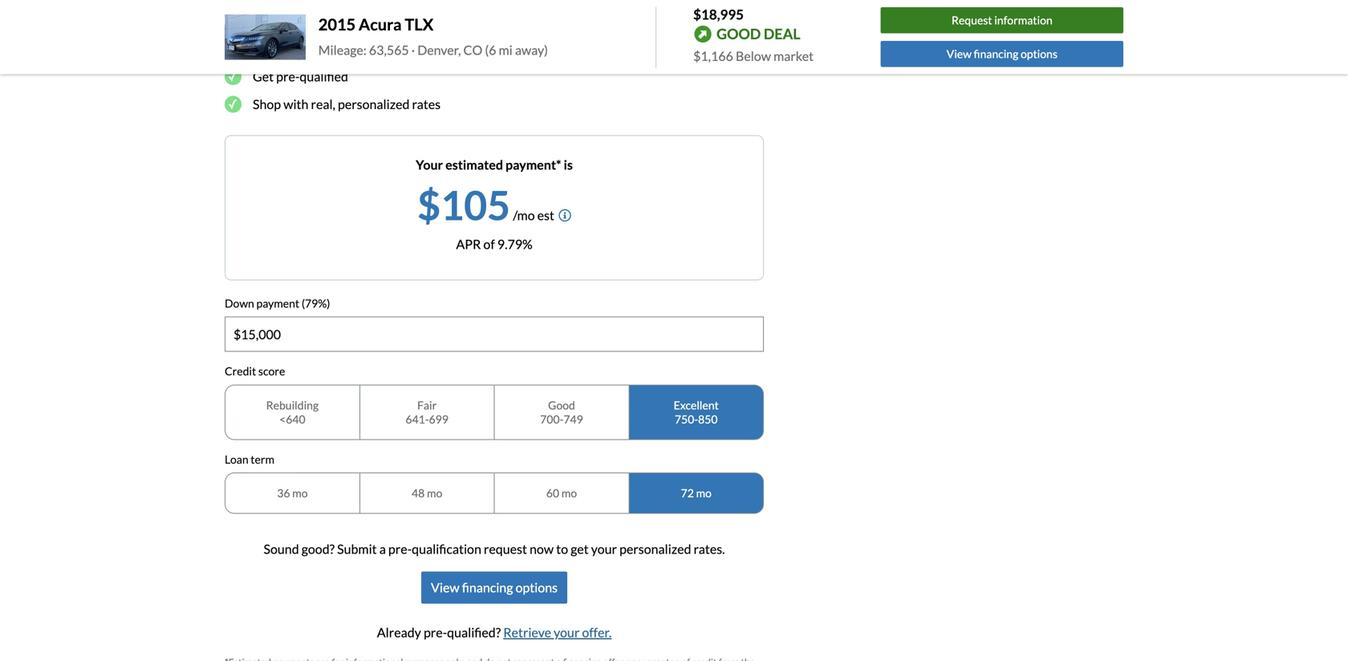 Task type: locate. For each thing, give the bounding box(es) containing it.
60 mo
[[547, 487, 577, 500]]

qualified
[[300, 68, 348, 84]]

0 horizontal spatial view financing options
[[431, 580, 558, 596]]

pre- right already
[[424, 625, 447, 641]]

mo right 60
[[562, 487, 577, 500]]

1 horizontal spatial view financing options button
[[881, 41, 1124, 67]]

1 vertical spatial view financing options
[[431, 580, 558, 596]]

2 horizontal spatial pre-
[[424, 625, 447, 641]]

mo for 60 mo
[[562, 487, 577, 500]]

get pre-qualified
[[253, 68, 348, 84]]

0 vertical spatial financing
[[974, 47, 1019, 61]]

financing
[[974, 47, 1019, 61], [462, 580, 513, 596]]

1 horizontal spatial view financing options
[[947, 47, 1058, 61]]

4 mo from the left
[[697, 487, 712, 500]]

view financing options button down "sound good? submit a pre-qualification request now to get your personalized rates." in the bottom of the page
[[422, 572, 568, 604]]

view financing options button
[[881, 41, 1124, 67], [422, 572, 568, 604]]

info circle image
[[559, 209, 572, 222]]

fair
[[418, 399, 437, 412]]

view for top view financing options button
[[947, 47, 972, 61]]

loan term
[[225, 453, 275, 466]]

1 horizontal spatial options
[[1021, 47, 1058, 61]]

down payment (79%)
[[225, 297, 330, 310]]

2 vertical spatial your
[[554, 625, 580, 641]]

1 horizontal spatial personalized
[[620, 542, 692, 557]]

your up the qualified
[[305, 41, 331, 56]]

1 horizontal spatial financing
[[974, 47, 1019, 61]]

payment
[[333, 41, 383, 56], [257, 297, 300, 310]]

request information
[[952, 13, 1053, 27]]

mo for 36 mo
[[292, 487, 308, 500]]

pre- right get on the top left of page
[[276, 68, 300, 84]]

shop with real, personalized rates
[[253, 96, 441, 112]]

700-
[[540, 413, 564, 426]]

co
[[464, 42, 483, 58]]

estimated
[[446, 157, 503, 172]]

score
[[258, 365, 285, 378]]

1 vertical spatial options
[[516, 580, 558, 596]]

0 horizontal spatial personalized
[[338, 96, 410, 112]]

72
[[681, 487, 694, 500]]

loan
[[225, 453, 249, 466]]

36
[[277, 487, 290, 500]]

est
[[538, 207, 555, 223]]

mo right 48
[[427, 487, 443, 500]]

0 vertical spatial your
[[305, 41, 331, 56]]

already
[[377, 625, 421, 641]]

0 horizontal spatial pre-
[[276, 68, 300, 84]]

view for view financing options button to the bottom
[[431, 580, 460, 596]]

0 vertical spatial payment
[[333, 41, 383, 56]]

of
[[484, 236, 495, 252]]

view financing options button down the request information 'button' on the right top of the page
[[881, 41, 1124, 67]]

view down request
[[947, 47, 972, 61]]

2 horizontal spatial your
[[592, 542, 617, 557]]

options down information
[[1021, 47, 1058, 61]]

0 horizontal spatial view financing options button
[[422, 572, 568, 604]]

get
[[571, 542, 589, 557]]

1 vertical spatial personalized
[[620, 542, 692, 557]]

get
[[253, 68, 274, 84]]

Down payment (79%) text field
[[226, 318, 764, 351]]

mo
[[292, 487, 308, 500], [427, 487, 443, 500], [562, 487, 577, 500], [697, 487, 712, 500]]

pre- for already
[[424, 625, 447, 641]]

1 vertical spatial pre-
[[389, 542, 412, 557]]

your right get
[[592, 542, 617, 557]]

0 vertical spatial view financing options button
[[881, 41, 1124, 67]]

below
[[736, 48, 772, 64]]

your left the offer.
[[554, 625, 580, 641]]

view financing options down the request information 'button' on the right top of the page
[[947, 47, 1058, 61]]

credit score
[[225, 365, 285, 378]]

estimate
[[253, 41, 303, 56]]

offer.
[[582, 625, 612, 641]]

tlx
[[405, 15, 434, 34]]

0 vertical spatial personalized
[[338, 96, 410, 112]]

(6
[[485, 42, 497, 58]]

750-
[[675, 413, 699, 426]]

mo right 72
[[697, 487, 712, 500]]

0 horizontal spatial options
[[516, 580, 558, 596]]

view financing options
[[947, 47, 1058, 61], [431, 580, 558, 596]]

financing down the request information 'button' on the right top of the page
[[974, 47, 1019, 61]]

0 vertical spatial view
[[947, 47, 972, 61]]

payment left (79%)
[[257, 297, 300, 310]]

real,
[[311, 96, 336, 112]]

view financing options down "sound good? submit a pre-qualification request now to get your personalized rates." in the bottom of the page
[[431, 580, 558, 596]]

your
[[305, 41, 331, 56], [592, 542, 617, 557], [554, 625, 580, 641]]

payment down 2015
[[333, 41, 383, 56]]

1 horizontal spatial view
[[947, 47, 972, 61]]

1 vertical spatial view
[[431, 580, 460, 596]]

excellent
[[674, 399, 719, 412]]

3 mo from the left
[[562, 487, 577, 500]]

mo for 72 mo
[[697, 487, 712, 500]]

1 mo from the left
[[292, 487, 308, 500]]

payment*
[[506, 157, 562, 172]]

pre- right a
[[389, 542, 412, 557]]

financing down "sound good? submit a pre-qualification request now to get your personalized rates." in the bottom of the page
[[462, 580, 513, 596]]

personalized left rates.
[[620, 542, 692, 557]]

sound good? submit a pre-qualification request now to get your personalized rates.
[[264, 542, 725, 557]]

options for view financing options button to the bottom
[[516, 580, 558, 596]]

2 mo from the left
[[427, 487, 443, 500]]

personalized right real,
[[338, 96, 410, 112]]

options
[[1021, 47, 1058, 61], [516, 580, 558, 596]]

good
[[548, 399, 575, 412]]

pre-
[[276, 68, 300, 84], [389, 542, 412, 557], [424, 625, 447, 641]]

view
[[947, 47, 972, 61], [431, 580, 460, 596]]

1 vertical spatial payment
[[257, 297, 300, 310]]

view down 'qualification'
[[431, 580, 460, 596]]

1 vertical spatial your
[[592, 542, 617, 557]]

$18,995
[[694, 6, 744, 22]]

0 horizontal spatial view
[[431, 580, 460, 596]]

0 vertical spatial pre-
[[276, 68, 300, 84]]

options down 'now'
[[516, 580, 558, 596]]

36 mo
[[277, 487, 308, 500]]

market
[[774, 48, 814, 64]]

mo right the 36
[[292, 487, 308, 500]]

0 vertical spatial options
[[1021, 47, 1058, 61]]

your estimated payment* is
[[416, 157, 573, 172]]

0 vertical spatial view financing options
[[947, 47, 1058, 61]]

1 horizontal spatial payment
[[333, 41, 383, 56]]

personalized
[[338, 96, 410, 112], [620, 542, 692, 557]]

1 vertical spatial financing
[[462, 580, 513, 596]]

1 horizontal spatial pre-
[[389, 542, 412, 557]]

2 vertical spatial pre-
[[424, 625, 447, 641]]



Task type: vqa. For each thing, say whether or not it's contained in the screenshot.
850 at right
yes



Task type: describe. For each thing, give the bounding box(es) containing it.
mi
[[499, 42, 513, 58]]

qualified?
[[447, 625, 501, 641]]

0 horizontal spatial financing
[[462, 580, 513, 596]]

/mo
[[513, 207, 535, 223]]

rebuilding
[[266, 399, 319, 412]]

view financing options for top view financing options button
[[947, 47, 1058, 61]]

estimate your payment
[[253, 41, 383, 56]]

mileage:
[[319, 42, 367, 58]]

$1,166 below market
[[694, 48, 814, 64]]

2015
[[319, 15, 356, 34]]

term
[[251, 453, 275, 466]]

fair 641-699
[[406, 399, 449, 426]]

641-
[[406, 413, 429, 426]]

good 700-749
[[540, 399, 583, 426]]

excellent 750-850
[[674, 399, 719, 426]]

good?
[[302, 542, 335, 557]]

$105 /mo est
[[418, 180, 555, 229]]

sound
[[264, 542, 299, 557]]

699
[[429, 413, 449, 426]]

$105
[[418, 180, 511, 229]]

(79%)
[[302, 297, 330, 310]]

$1,166
[[694, 48, 734, 64]]

credit
[[225, 365, 256, 378]]

pre- for get
[[276, 68, 300, 84]]

submit
[[337, 542, 377, 557]]

your
[[416, 157, 443, 172]]

72 mo
[[681, 487, 712, 500]]

shop
[[253, 96, 281, 112]]

1 vertical spatial view financing options button
[[422, 572, 568, 604]]

to
[[557, 542, 568, 557]]

apr
[[456, 236, 481, 252]]

good
[[717, 25, 761, 43]]

acura
[[359, 15, 402, 34]]

0 horizontal spatial payment
[[257, 297, 300, 310]]

denver,
[[418, 42, 461, 58]]

0 horizontal spatial your
[[305, 41, 331, 56]]

rebuilding <640
[[266, 399, 319, 426]]

<640
[[280, 413, 306, 426]]

qualification
[[412, 542, 482, 557]]

48
[[412, 487, 425, 500]]

now
[[530, 542, 554, 557]]

60
[[547, 487, 560, 500]]

down
[[225, 297, 254, 310]]

63,565
[[369, 42, 409, 58]]

2015 acura tlx image
[[225, 14, 306, 60]]

with
[[284, 96, 309, 112]]

apr of 9.79%
[[456, 236, 533, 252]]

850
[[699, 413, 718, 426]]

retrieve
[[504, 625, 552, 641]]

request information button
[[881, 7, 1124, 34]]

48 mo
[[412, 487, 443, 500]]

options for top view financing options button
[[1021, 47, 1058, 61]]

2015 acura tlx mileage: 63,565 · denver, co (6 mi away)
[[319, 15, 548, 58]]

is
[[564, 157, 573, 172]]

9.79%
[[498, 236, 533, 252]]

retrieve your offer. link
[[504, 625, 612, 641]]

·
[[412, 42, 415, 58]]

away)
[[515, 42, 548, 58]]

information
[[995, 13, 1053, 27]]

view financing options for view financing options button to the bottom
[[431, 580, 558, 596]]

deal
[[764, 25, 801, 43]]

good deal
[[717, 25, 801, 43]]

749
[[564, 413, 583, 426]]

1 horizontal spatial your
[[554, 625, 580, 641]]

request
[[484, 542, 527, 557]]

rates
[[412, 96, 441, 112]]

request
[[952, 13, 993, 27]]

a
[[380, 542, 386, 557]]

already pre-qualified? retrieve your offer.
[[377, 625, 612, 641]]

rates.
[[694, 542, 725, 557]]

mo for 48 mo
[[427, 487, 443, 500]]



